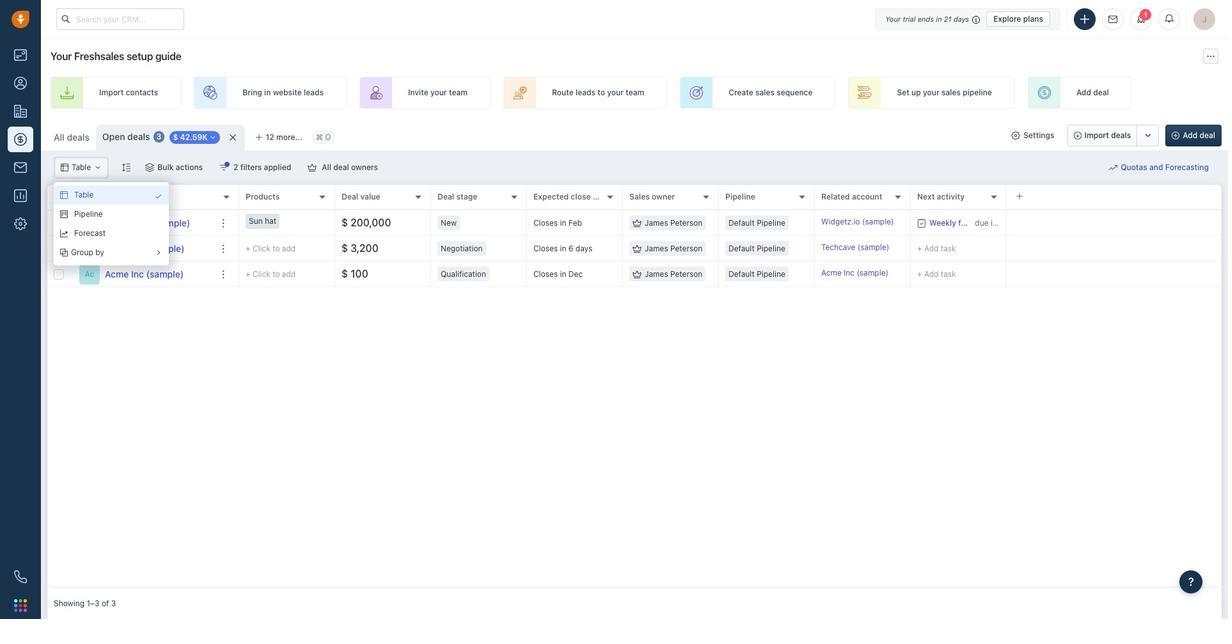 Task type: locate. For each thing, give the bounding box(es) containing it.
shade muted image
[[969, 14, 980, 24]]

menu
[[54, 182, 169, 266]]

container_wx8msf4aqz5i3rn1 image for pipeline
[[60, 210, 68, 218]]

container_wx8msf4aqz5i3rn1 image
[[60, 210, 68, 218], [60, 230, 68, 237], [60, 249, 68, 257], [155, 249, 163, 257]]

by
[[95, 248, 104, 257]]

container_wx8msf4aqz5i3rn1 image left the group
[[60, 249, 68, 257]]

1 link
[[1131, 8, 1152, 30]]

container_wx8msf4aqz5i3rn1 image left pipeline on the top of page
[[60, 210, 68, 218]]

group by menu item
[[54, 243, 169, 262]]

1
[[1144, 11, 1148, 19]]

menu containing table
[[54, 182, 169, 266]]

1 horizontal spatial container_wx8msf4aqz5i3rn1 image
[[155, 193, 163, 200]]

container_wx8msf4aqz5i3rn1 image
[[60, 191, 68, 199], [155, 193, 163, 200]]

container_wx8msf4aqz5i3rn1 image left forecast
[[60, 230, 68, 237]]



Task type: vqa. For each thing, say whether or not it's contained in the screenshot.
21
no



Task type: describe. For each thing, give the bounding box(es) containing it.
phone image
[[8, 564, 33, 590]]

forecast
[[74, 229, 106, 238]]

table
[[74, 190, 94, 200]]

container_wx8msf4aqz5i3rn1 image for group by
[[60, 249, 68, 257]]

explore
[[994, 14, 1021, 23]]

0 horizontal spatial container_wx8msf4aqz5i3rn1 image
[[60, 191, 68, 199]]

container_wx8msf4aqz5i3rn1 image right the 'by'
[[155, 249, 163, 257]]

container_wx8msf4aqz5i3rn1 image for forecast
[[60, 230, 68, 237]]

pipeline
[[74, 209, 103, 219]]

plans
[[1024, 14, 1044, 23]]

explore plans
[[994, 14, 1044, 23]]

group
[[71, 248, 93, 257]]

explore plans link
[[987, 11, 1051, 27]]

freshworks switcher image
[[14, 599, 27, 612]]

Search your CRM... text field
[[56, 8, 184, 30]]

group by
[[71, 248, 104, 257]]



